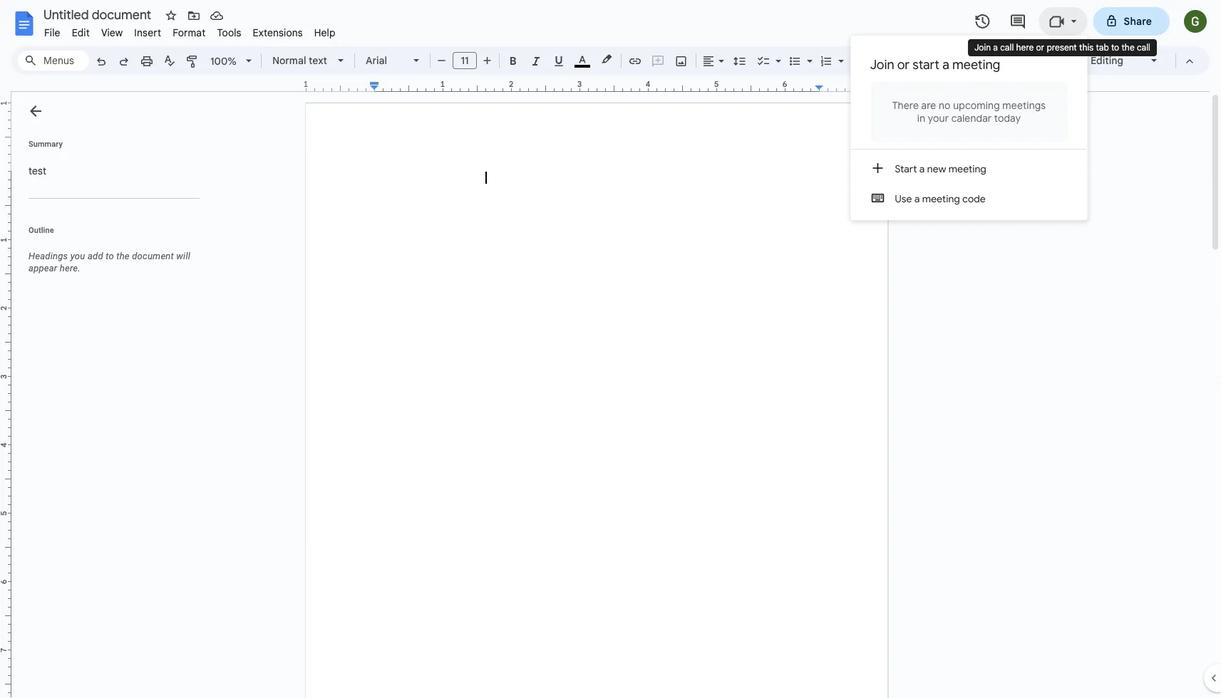 Task type: vqa. For each thing, say whether or not it's contained in the screenshot.
Gallery to the left
no



Task type: describe. For each thing, give the bounding box(es) containing it.
summary heading
[[29, 138, 63, 150]]

checklist menu image
[[772, 51, 781, 56]]

arial option
[[366, 51, 405, 71]]

extensions menu item
[[247, 24, 308, 41]]

right margin image
[[815, 81, 887, 91]]

insert
[[134, 26, 161, 39]]

you
[[70, 251, 85, 262]]

menu bar inside the menu bar banner
[[38, 19, 341, 42]]

menu bar banner
[[0, 0, 1221, 699]]

insert menu item
[[129, 24, 167, 41]]

Font size field
[[453, 52, 483, 70]]

arial
[[366, 54, 387, 67]]

the
[[116, 251, 130, 262]]

insert image image
[[673, 51, 690, 71]]

top margin image
[[0, 103, 11, 175]]

add
[[88, 251, 103, 262]]

highlight color image
[[599, 51, 614, 68]]

Rename text field
[[38, 6, 160, 23]]

summary element
[[21, 157, 200, 185]]

format
[[173, 26, 206, 39]]

mode and view toolbar
[[1061, 46, 1201, 75]]

test
[[29, 165, 47, 177]]

appear
[[29, 263, 57, 274]]

summary
[[29, 139, 63, 148]]

1
[[303, 79, 308, 89]]

document outline element
[[11, 92, 205, 699]]

editing
[[1091, 54, 1123, 67]]

view
[[101, 26, 123, 39]]



Task type: locate. For each thing, give the bounding box(es) containing it.
share
[[1124, 15, 1152, 27]]

main toolbar
[[88, 0, 955, 405]]

normal text
[[272, 54, 327, 67]]

format menu item
[[167, 24, 211, 41]]

editing button
[[1061, 50, 1169, 71]]

menu bar containing file
[[38, 19, 341, 42]]

numbered list menu image
[[835, 51, 844, 56]]

to
[[106, 251, 114, 262]]

Zoom field
[[205, 51, 258, 72]]

headings
[[29, 251, 68, 262]]

headings you add to the document will appear here.
[[29, 251, 190, 274]]

line & paragraph spacing image
[[732, 51, 748, 71]]

outline heading
[[11, 225, 205, 245]]

here.
[[60, 263, 80, 274]]

application containing share
[[0, 0, 1221, 699]]

share button
[[1093, 7, 1170, 36]]

Font size text field
[[453, 52, 476, 69]]

document
[[132, 251, 174, 262]]

extensions
[[253, 26, 303, 39]]

file menu item
[[38, 24, 66, 41]]

tools menu item
[[211, 24, 247, 41]]

styles list. normal text selected. option
[[272, 51, 329, 71]]

edit menu item
[[66, 24, 95, 41]]

Zoom text field
[[207, 51, 241, 71]]

will
[[176, 251, 190, 262]]

left margin image
[[307, 81, 379, 91]]

text
[[309, 54, 327, 67]]

view menu item
[[95, 24, 129, 41]]

application
[[0, 0, 1221, 699]]

Star checkbox
[[161, 6, 181, 26]]

tools
[[217, 26, 241, 39]]

edit
[[72, 26, 90, 39]]

file
[[44, 26, 60, 39]]

menu bar
[[38, 19, 341, 42]]

help menu item
[[308, 24, 341, 41]]

normal
[[272, 54, 306, 67]]

help
[[314, 26, 335, 39]]

outline
[[29, 226, 54, 235]]

Menus field
[[18, 51, 89, 71]]

text color image
[[575, 51, 590, 68]]



